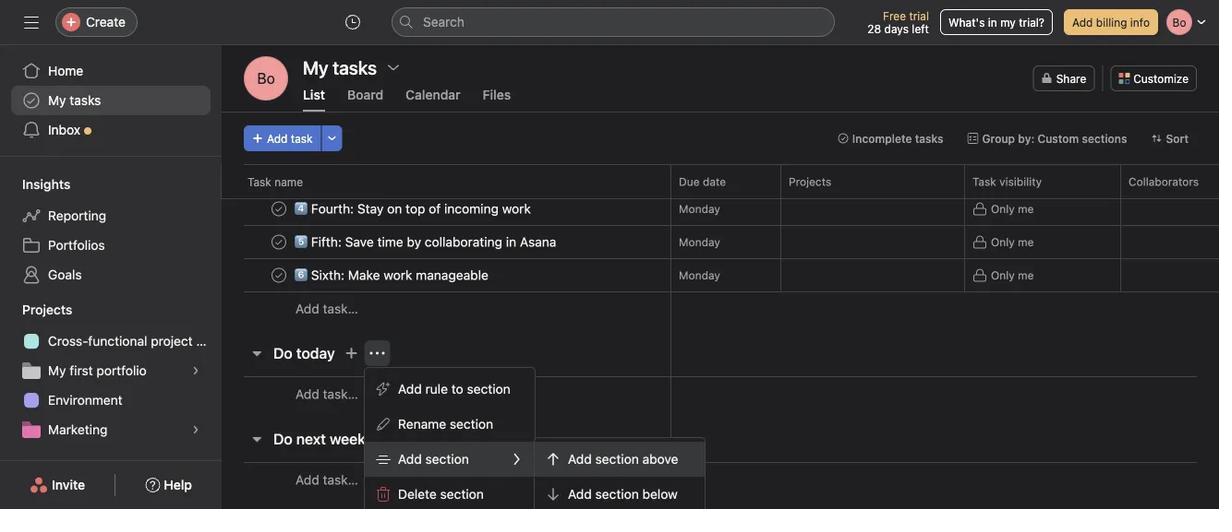 Task type: locate. For each thing, give the bounding box(es) containing it.
1 monday from the top
[[679, 203, 720, 216]]

completed image
[[268, 231, 290, 254], [268, 265, 290, 287]]

add section menu item
[[365, 443, 535, 478]]

insights
[[22, 177, 71, 192]]

row
[[222, 164, 1220, 199], [222, 192, 1220, 226], [222, 225, 1220, 260], [222, 259, 1220, 293]]

help
[[164, 478, 192, 493]]

3 completed checkbox from the top
[[268, 265, 290, 287]]

2 vertical spatial me
[[1018, 269, 1034, 282]]

delete section
[[398, 487, 484, 503]]

group by: custom sections button
[[959, 126, 1136, 152]]

linked projects for 6️⃣ sixth: make work manageable cell
[[781, 259, 965, 293]]

0 vertical spatial completed image
[[268, 231, 290, 254]]

header recently assigned tree grid
[[222, 0, 1220, 326]]

delete
[[398, 487, 437, 503]]

add task… button for collapse task list for this section image
[[296, 385, 358, 405]]

bo
[[257, 70, 275, 87]]

1 task from the left
[[248, 176, 271, 188]]

more section actions image
[[370, 346, 385, 361]]

add task… button for collapse task list for this section icon
[[296, 471, 358, 491]]

section down add section menu item
[[440, 487, 484, 503]]

add task… row for collapse task list for this section icon
[[222, 463, 1220, 498]]

3 only me from the top
[[991, 269, 1034, 282]]

monday
[[679, 203, 720, 216], [679, 236, 720, 249], [679, 269, 720, 282]]

task left visibility
[[973, 176, 997, 188]]

completed checkbox for 4️⃣ fourth: stay on top of incoming work text box
[[268, 198, 290, 220]]

collaborators
[[1129, 176, 1199, 188]]

projects up the linked projects for 5️⃣ fifth: save time by collaborating in asana cell on the right
[[789, 176, 832, 188]]

group
[[983, 132, 1015, 145]]

0 vertical spatial only
[[991, 203, 1015, 216]]

my inside projects element
[[48, 364, 66, 379]]

list
[[303, 87, 325, 103]]

1 add task… from the top
[[296, 302, 358, 317]]

do
[[273, 345, 293, 363], [273, 431, 293, 449]]

task
[[248, 176, 271, 188], [973, 176, 997, 188]]

task left name
[[248, 176, 271, 188]]

1 my from the top
[[48, 93, 66, 108]]

free
[[883, 9, 906, 22]]

me
[[1018, 203, 1034, 216], [1018, 236, 1034, 249], [1018, 269, 1034, 282]]

2 add task… row from the top
[[222, 377, 1220, 412]]

do next week
[[273, 431, 366, 449]]

2 task from the left
[[973, 176, 997, 188]]

only me for linked projects for 6️⃣ sixth: make work manageable cell
[[991, 269, 1034, 282]]

history image
[[346, 15, 360, 30]]

2 monday from the top
[[679, 236, 720, 249]]

task for task visibility
[[973, 176, 997, 188]]

search
[[423, 14, 465, 30]]

linked projects for 5️⃣ fifth: save time by collaborating in asana cell
[[781, 225, 965, 260]]

1 vertical spatial task…
[[323, 387, 358, 402]]

left
[[912, 22, 929, 35]]

1 only from the top
[[991, 203, 1015, 216]]

completed checkbox inside the 5️⃣ fifth: save time by collaborating in asana cell
[[268, 231, 290, 254]]

1 do from the top
[[273, 345, 293, 363]]

0 vertical spatial add task… button
[[296, 299, 358, 320]]

2 vertical spatial only me
[[991, 269, 1034, 282]]

add left rule in the left of the page
[[398, 382, 422, 397]]

2 only from the top
[[991, 236, 1015, 249]]

2 vertical spatial add task… row
[[222, 463, 1220, 498]]

add task button
[[244, 126, 321, 152]]

Completed checkbox
[[268, 198, 290, 220], [268, 231, 290, 254], [268, 265, 290, 287]]

0 horizontal spatial projects
[[22, 303, 72, 318]]

2 vertical spatial add task… button
[[296, 471, 358, 491]]

add task… button inside header recently assigned tree grid
[[296, 299, 358, 320]]

only me
[[991, 203, 1034, 216], [991, 236, 1034, 249], [991, 269, 1034, 282]]

next
[[296, 431, 326, 449]]

28
[[868, 22, 882, 35]]

add down next
[[296, 473, 319, 488]]

add up delete
[[398, 452, 422, 467]]

portfolio
[[96, 364, 147, 379]]

task inside column header
[[248, 176, 271, 188]]

completed image for 6️⃣ sixth: make work manageable text field
[[268, 265, 290, 287]]

to
[[452, 382, 464, 397]]

3 me from the top
[[1018, 269, 1034, 282]]

add up add section below
[[568, 452, 592, 467]]

4 row from the top
[[222, 259, 1220, 293]]

1 vertical spatial projects
[[22, 303, 72, 318]]

5 placeholderusericon image from the top
[[1135, 170, 1146, 182]]

2 only me from the top
[[991, 236, 1034, 249]]

0 vertical spatial add task… row
[[222, 292, 1220, 326]]

more actions image
[[327, 133, 338, 144]]

add task… down do next week button
[[296, 473, 358, 488]]

task name column header
[[244, 164, 676, 199]]

completed checkbox for 6️⃣ sixth: make work manageable text field
[[268, 265, 290, 287]]

add task… row for collapse task list for this section image
[[222, 377, 1220, 412]]

3 task… from the top
[[323, 473, 358, 488]]

0 vertical spatial me
[[1018, 203, 1034, 216]]

share button
[[1034, 66, 1095, 91]]

my inside global element
[[48, 93, 66, 108]]

3 add task… from the top
[[296, 473, 358, 488]]

see details, my first portfolio image
[[190, 366, 201, 377]]

me for the linked projects for 5️⃣ fifth: save time by collaborating in asana cell on the right
[[1018, 236, 1034, 249]]

6️⃣ sixth: make work manageable cell
[[222, 259, 672, 293]]

section down rename section
[[425, 452, 469, 467]]

tasks down home
[[70, 93, 101, 108]]

2 me from the top
[[1018, 236, 1034, 249]]

0 horizontal spatial task
[[248, 176, 271, 188]]

task for task name
[[248, 176, 271, 188]]

my left first
[[48, 364, 66, 379]]

cross-functional project plan link
[[11, 327, 222, 357]]

placeholderusericon image
[[1135, 4, 1146, 15], [1135, 37, 1146, 49], [1135, 71, 1146, 82], [1135, 104, 1146, 115], [1135, 170, 1146, 182]]

2 vertical spatial completed checkbox
[[268, 265, 290, 287]]

section down add section above menu item
[[595, 487, 639, 503]]

3 add task… row from the top
[[222, 463, 1220, 498]]

1 task… from the top
[[323, 302, 358, 317]]

trial
[[909, 9, 929, 22]]

1 vertical spatial only me
[[991, 236, 1034, 249]]

1 horizontal spatial task
[[973, 176, 997, 188]]

section for add section above
[[595, 452, 639, 467]]

1 vertical spatial only
[[991, 236, 1015, 249]]

tasks inside dropdown button
[[915, 132, 944, 145]]

environment
[[48, 393, 123, 408]]

add task… row
[[222, 292, 1220, 326], [222, 377, 1220, 412], [222, 463, 1220, 498]]

completed checkbox inside '4️⃣ fourth: stay on top of incoming work' cell
[[268, 198, 290, 220]]

do today
[[273, 345, 335, 363]]

1 vertical spatial me
[[1018, 236, 1034, 249]]

section for add section
[[425, 452, 469, 467]]

2 add task… button from the top
[[296, 385, 358, 405]]

add task… button up today
[[296, 299, 358, 320]]

my first portfolio
[[48, 364, 147, 379]]

1 placeholderusericon image from the top
[[1135, 4, 1146, 15]]

monday for '4️⃣ fourth: stay on top of incoming work' cell
[[679, 203, 720, 216]]

date
[[703, 176, 726, 188]]

section inside menu item
[[425, 452, 469, 467]]

goals
[[48, 267, 82, 283]]

add task… button down do next week button
[[296, 471, 358, 491]]

1 vertical spatial completed checkbox
[[268, 231, 290, 254]]

my first portfolio link
[[11, 357, 211, 386]]

2 vertical spatial only
[[991, 269, 1015, 282]]

completed image inside the 5️⃣ fifth: save time by collaborating in asana cell
[[268, 231, 290, 254]]

completed image inside 6️⃣ sixth: make work manageable cell
[[268, 265, 290, 287]]

2 completed checkbox from the top
[[268, 231, 290, 254]]

1 vertical spatial add task…
[[296, 387, 358, 402]]

3 only from the top
[[991, 269, 1015, 282]]

1 completed checkbox from the top
[[268, 198, 290, 220]]

goals link
[[11, 261, 211, 290]]

my up inbox
[[48, 93, 66, 108]]

2 my from the top
[[48, 364, 66, 379]]

completed image
[[268, 198, 290, 220]]

0 vertical spatial tasks
[[70, 93, 101, 108]]

my
[[48, 93, 66, 108], [48, 364, 66, 379]]

0 vertical spatial do
[[273, 345, 293, 363]]

list link
[[303, 87, 325, 112]]

0 vertical spatial task…
[[323, 302, 358, 317]]

0 vertical spatial monday
[[679, 203, 720, 216]]

0 vertical spatial add task…
[[296, 302, 358, 317]]

2 completed image from the top
[[268, 265, 290, 287]]

portfolios link
[[11, 231, 211, 261]]

projects inside dropdown button
[[22, 303, 72, 318]]

add task…
[[296, 302, 358, 317], [296, 387, 358, 402], [296, 473, 358, 488]]

task…
[[323, 302, 358, 317], [323, 387, 358, 402], [323, 473, 358, 488]]

1 vertical spatial do
[[273, 431, 293, 449]]

only
[[991, 203, 1015, 216], [991, 236, 1015, 249], [991, 269, 1015, 282]]

add billing info
[[1073, 16, 1150, 29]]

add down do today
[[296, 387, 319, 402]]

add task… button down today
[[296, 385, 358, 405]]

1 vertical spatial completed image
[[268, 265, 290, 287]]

0 vertical spatial only me
[[991, 203, 1034, 216]]

2 vertical spatial task…
[[323, 473, 358, 488]]

2 add task… from the top
[[296, 387, 358, 402]]

week
[[330, 431, 366, 449]]

1 vertical spatial tasks
[[915, 132, 944, 145]]

2 task… from the top
[[323, 387, 358, 402]]

do right collapse task list for this section image
[[273, 345, 293, 363]]

tasks right incomplete
[[915, 132, 944, 145]]

due
[[679, 176, 700, 188]]

tasks for my tasks
[[70, 93, 101, 108]]

1 horizontal spatial projects
[[789, 176, 832, 188]]

show options image
[[386, 60, 401, 75]]

task… down add a task to this section image at the bottom left
[[323, 387, 358, 402]]

1 vertical spatial my
[[48, 364, 66, 379]]

section up add section below
[[595, 452, 639, 467]]

tasks
[[70, 93, 101, 108], [915, 132, 944, 145]]

6️⃣ Sixth: Make work manageable text field
[[291, 267, 494, 285]]

1 add task… button from the top
[[296, 299, 358, 320]]

sort
[[1166, 132, 1189, 145]]

bo button
[[244, 56, 288, 101]]

task… up add a task to this section image at the bottom left
[[323, 302, 358, 317]]

0 vertical spatial projects
[[789, 176, 832, 188]]

functional
[[88, 334, 147, 349]]

1 vertical spatial add task… button
[[296, 385, 358, 405]]

1 vertical spatial add task… row
[[222, 377, 1220, 412]]

0 vertical spatial my
[[48, 93, 66, 108]]

monday for 6️⃣ sixth: make work manageable cell
[[679, 269, 720, 282]]

2 vertical spatial add task…
[[296, 473, 358, 488]]

tasks inside global element
[[70, 93, 101, 108]]

insights element
[[0, 168, 222, 294]]

board
[[347, 87, 384, 103]]

section down 'to'
[[450, 417, 493, 432]]

only me for the linked projects for 5️⃣ fifth: save time by collaborating in asana cell on the right
[[991, 236, 1034, 249]]

add task… up today
[[296, 302, 358, 317]]

do right collapse task list for this section icon
[[273, 431, 293, 449]]

3 add task… button from the top
[[296, 471, 358, 491]]

add task… down today
[[296, 387, 358, 402]]

my tasks
[[303, 56, 377, 78]]

projects up cross-
[[22, 303, 72, 318]]

reporting link
[[11, 201, 211, 231]]

3 monday from the top
[[679, 269, 720, 282]]

projects element
[[0, 294, 222, 449]]

0 horizontal spatial tasks
[[70, 93, 101, 108]]

files link
[[483, 87, 511, 112]]

what's
[[949, 16, 985, 29]]

task… down the week
[[323, 473, 358, 488]]

0 vertical spatial completed checkbox
[[268, 198, 290, 220]]

1 row from the top
[[222, 164, 1220, 199]]

2 do from the top
[[273, 431, 293, 449]]

customize
[[1134, 72, 1189, 85]]

help button
[[133, 469, 204, 503]]

2 vertical spatial monday
[[679, 269, 720, 282]]

calendar link
[[406, 87, 461, 112]]

section inside menu item
[[595, 452, 639, 467]]

add up do today button at the bottom left of page
[[296, 302, 319, 317]]

4️⃣ fourth: stay on top of incoming work cell
[[222, 192, 672, 226]]

calendar
[[406, 87, 461, 103]]

me for linked projects for 6️⃣ sixth: make work manageable cell
[[1018, 269, 1034, 282]]

add inside menu item
[[568, 452, 592, 467]]

task… inside header recently assigned tree grid
[[323, 302, 358, 317]]

projects button
[[0, 301, 72, 320]]

projects
[[789, 176, 832, 188], [22, 303, 72, 318]]

1 vertical spatial monday
[[679, 236, 720, 249]]

do for do today
[[273, 345, 293, 363]]

1 horizontal spatial tasks
[[915, 132, 944, 145]]

add task… inside header recently assigned tree grid
[[296, 302, 358, 317]]

my tasks link
[[11, 86, 211, 115]]

my for my first portfolio
[[48, 364, 66, 379]]

1 completed image from the top
[[268, 231, 290, 254]]

hide sidebar image
[[24, 15, 39, 30]]

completed checkbox inside 6️⃣ sixth: make work manageable cell
[[268, 265, 290, 287]]

do today button
[[273, 337, 335, 370]]

inbox
[[48, 122, 80, 138]]



Task type: describe. For each thing, give the bounding box(es) containing it.
task… for collapse task list for this section image
[[323, 387, 358, 402]]

add down add section above menu item
[[568, 487, 592, 503]]

row containing task name
[[222, 164, 1220, 199]]

incomplete
[[853, 132, 912, 145]]

first
[[70, 364, 93, 379]]

my for my tasks
[[48, 93, 66, 108]]

task
[[291, 132, 313, 145]]

2 row from the top
[[222, 192, 1220, 226]]

invite
[[52, 478, 85, 493]]

home
[[48, 63, 83, 79]]

today
[[296, 345, 335, 363]]

task visibility
[[973, 176, 1042, 188]]

create button
[[55, 7, 138, 37]]

add task… for the add task… button inside the header recently assigned tree grid
[[296, 302, 358, 317]]

projects inside row
[[789, 176, 832, 188]]

project
[[151, 334, 193, 349]]

add rule to section
[[398, 382, 511, 397]]

2 placeholderusericon image from the top
[[1135, 37, 1146, 49]]

what's in my trial? button
[[940, 9, 1053, 35]]

add section
[[398, 452, 469, 467]]

sort button
[[1143, 126, 1197, 152]]

my
[[1001, 16, 1016, 29]]

group by: custom sections
[[983, 132, 1128, 145]]

free trial 28 days left
[[868, 9, 929, 35]]

add section below
[[568, 487, 678, 503]]

add inside header recently assigned tree grid
[[296, 302, 319, 317]]

add left task at the left top of page
[[267, 132, 288, 145]]

rule
[[425, 382, 448, 397]]

only for the linked projects for 5️⃣ fifth: save time by collaborating in asana cell on the right
[[991, 236, 1015, 249]]

create
[[86, 14, 126, 30]]

due date
[[679, 176, 726, 188]]

plan
[[196, 334, 222, 349]]

files
[[483, 87, 511, 103]]

3 row from the top
[[222, 225, 1220, 260]]

collapse task list for this section image
[[249, 346, 264, 361]]

4️⃣ Fourth: Stay on top of incoming work text field
[[291, 200, 537, 218]]

rename section
[[398, 417, 493, 432]]

my tasks
[[48, 93, 101, 108]]

rename
[[398, 417, 446, 432]]

board link
[[347, 87, 384, 112]]

section for add section below
[[595, 487, 639, 503]]

1 only me from the top
[[991, 203, 1034, 216]]

inbox link
[[11, 115, 211, 145]]

completed checkbox for "5️⃣ fifth: save time by collaborating in asana" text field
[[268, 231, 290, 254]]

tasks for incomplete tasks
[[915, 132, 944, 145]]

add a task to this section image
[[344, 346, 359, 361]]

team button
[[0, 455, 55, 477]]

reporting
[[48, 208, 106, 224]]

cross-
[[48, 334, 88, 349]]

section for rename section
[[450, 417, 493, 432]]

customize button
[[1111, 66, 1197, 91]]

info
[[1131, 16, 1150, 29]]

home link
[[11, 56, 211, 86]]

by:
[[1018, 132, 1035, 145]]

cross-functional project plan
[[48, 334, 222, 349]]

marketing
[[48, 423, 108, 438]]

5️⃣ Fifth: Save time by collaborating in Asana text field
[[291, 233, 562, 252]]

portfolios
[[48, 238, 105, 253]]

invite button
[[18, 469, 97, 503]]

add billing info button
[[1064, 9, 1159, 35]]

collapse task list for this section image
[[249, 432, 264, 447]]

add task… for the add task… button related to collapse task list for this section icon
[[296, 473, 358, 488]]

4 placeholderusericon image from the top
[[1135, 104, 1146, 115]]

team
[[22, 458, 55, 473]]

days
[[885, 22, 909, 35]]

only for linked projects for 6️⃣ sixth: make work manageable cell
[[991, 269, 1015, 282]]

global element
[[0, 45, 222, 156]]

what's in my trial?
[[949, 16, 1045, 29]]

1 me from the top
[[1018, 203, 1034, 216]]

add section above menu item
[[535, 443, 705, 478]]

do next week button
[[273, 423, 366, 456]]

visibility
[[1000, 176, 1042, 188]]

1 add task… row from the top
[[222, 292, 1220, 326]]

section right 'to'
[[467, 382, 511, 397]]

completed image for "5️⃣ fifth: save time by collaborating in asana" text field
[[268, 231, 290, 254]]

custom
[[1038, 132, 1079, 145]]

search button
[[392, 7, 835, 37]]

task name
[[248, 176, 303, 188]]

above
[[643, 452, 679, 467]]

below
[[643, 487, 678, 503]]

section for delete section
[[440, 487, 484, 503]]

do for do next week
[[273, 431, 293, 449]]

search list box
[[392, 7, 835, 37]]

5️⃣ fifth: save time by collaborating in asana cell
[[222, 225, 672, 260]]

add task… for collapse task list for this section image's the add task… button
[[296, 387, 358, 402]]

add inside menu item
[[398, 452, 422, 467]]

add section above
[[568, 452, 679, 467]]

add left billing
[[1073, 16, 1093, 29]]

trial?
[[1019, 16, 1045, 29]]

in
[[988, 16, 998, 29]]

marketing link
[[11, 416, 211, 445]]

monday for the 5️⃣ fifth: save time by collaborating in asana cell
[[679, 236, 720, 249]]

insights button
[[0, 176, 71, 194]]

3 placeholderusericon image from the top
[[1135, 71, 1146, 82]]

incomplete tasks
[[853, 132, 944, 145]]

incomplete tasks button
[[829, 126, 952, 152]]

name
[[275, 176, 303, 188]]

environment link
[[11, 386, 211, 416]]

task… for collapse task list for this section icon
[[323, 473, 358, 488]]

billing
[[1096, 16, 1128, 29]]

share
[[1057, 72, 1087, 85]]

see details, marketing image
[[190, 425, 201, 436]]



Task type: vqa. For each thing, say whether or not it's contained in the screenshot.
first 'only me' from the bottom
yes



